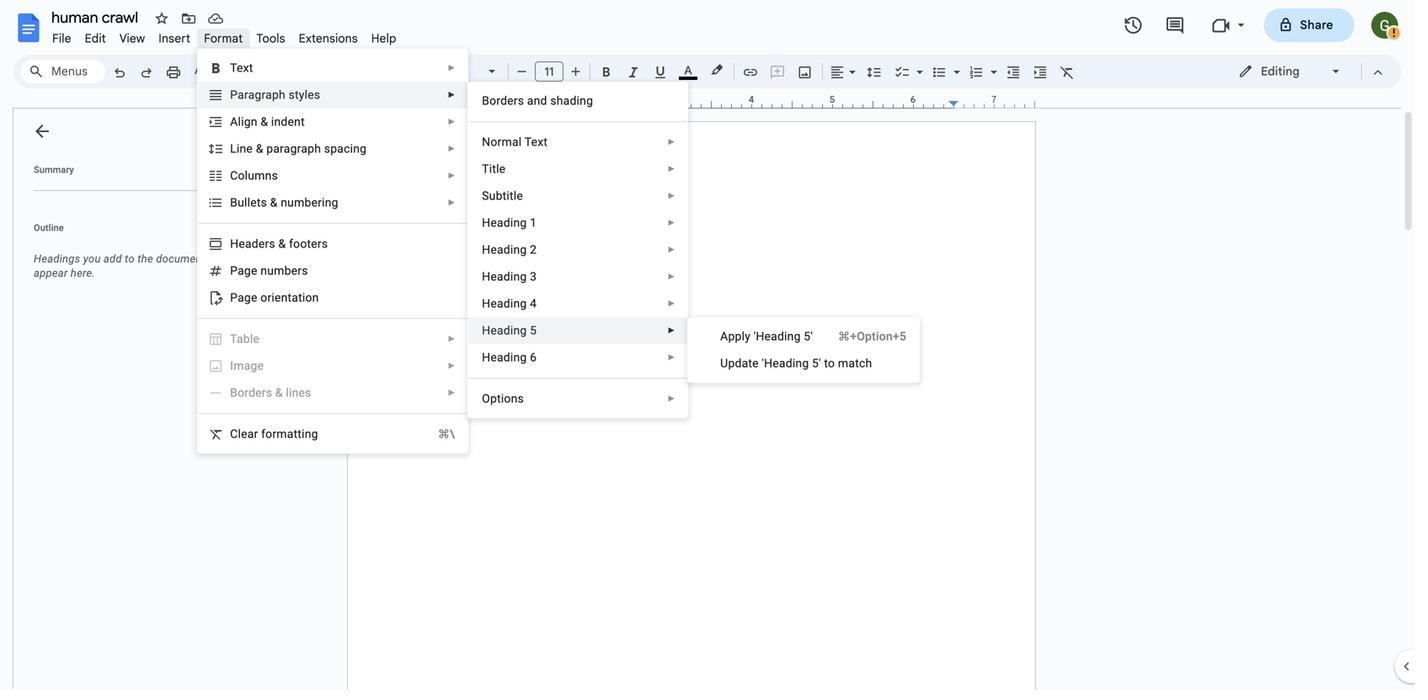 Task type: vqa. For each thing, say whether or not it's contained in the screenshot.
Share. Shared with 3 people. image
no



Task type: locate. For each thing, give the bounding box(es) containing it.
tools
[[256, 31, 285, 46]]

0 horizontal spatial to
[[125, 253, 135, 265]]

to
[[125, 253, 135, 265], [824, 357, 835, 371]]

5' up update 'heading 5' to match u element
[[804, 330, 813, 344]]

menu
[[197, 49, 469, 454], [468, 82, 688, 419], [688, 318, 920, 383]]

menu containing a
[[688, 318, 920, 383]]

borders & lines
[[230, 386, 311, 400]]

1 vertical spatial 5'
[[812, 357, 821, 371]]

1 horizontal spatial s
[[272, 169, 278, 183]]

& right ine
[[256, 142, 263, 156]]

summary heading
[[34, 163, 74, 177]]

► inside borders & lines menu item
[[448, 388, 456, 398]]

h
[[230, 237, 239, 251]]

o
[[482, 392, 490, 406]]

0 horizontal spatial s
[[261, 196, 267, 210]]

heading 1
[[482, 216, 537, 230]]

u pdate 'heading 5' to match
[[720, 357, 872, 371]]

borders
[[230, 386, 272, 400]]

b orders and shading
[[482, 94, 593, 108]]

5' left match
[[812, 357, 821, 371]]

s
[[272, 169, 278, 183], [261, 196, 267, 210]]

1 horizontal spatial text
[[525, 135, 548, 149]]

menu bar containing file
[[45, 22, 403, 50]]

text
[[230, 61, 253, 75], [525, 135, 548, 149]]

share button
[[1264, 8, 1355, 42]]

► inside table menu item
[[448, 334, 456, 344]]

align & indent a element
[[230, 115, 310, 129]]

update 'heading 5' to match u element
[[720, 357, 877, 371]]

aragraph
[[238, 88, 286, 102]]

0 vertical spatial a
[[230, 115, 238, 129]]

text up p
[[230, 61, 253, 75]]

to left the
[[125, 253, 135, 265]]

heading for heading 4
[[482, 297, 527, 311]]

page for page n u mbers
[[230, 264, 257, 278]]

page
[[230, 264, 257, 278], [230, 291, 257, 305]]

bulle t s & numbering
[[230, 196, 338, 210]]

bullets & numbering t element
[[230, 196, 343, 210]]

application
[[0, 0, 1415, 691]]

heading up heading 6
[[482, 324, 527, 338]]

Font size text field
[[536, 61, 563, 82]]

'heading for pdate
[[762, 357, 809, 371]]

1
[[530, 216, 537, 230]]

s right colum on the top of the page
[[272, 169, 278, 183]]

1 horizontal spatial a
[[720, 330, 728, 344]]

heading 6
[[482, 351, 537, 365]]

heading for heading 2
[[482, 243, 527, 257]]

menu bar
[[45, 22, 403, 50]]

& for lign
[[261, 115, 268, 129]]

menu containing b
[[468, 82, 688, 419]]

0 vertical spatial page
[[230, 264, 257, 278]]

a down p
[[230, 115, 238, 129]]

1 vertical spatial 'heading
[[762, 357, 809, 371]]

'heading
[[754, 330, 801, 344], [762, 357, 809, 371]]

ine
[[237, 142, 253, 156]]

headings you add to the document will appear here.
[[34, 253, 225, 280]]

page down page n u mbers
[[230, 291, 257, 305]]

0 vertical spatial to
[[125, 253, 135, 265]]

t itle
[[482, 162, 506, 176]]

edit
[[85, 31, 106, 46]]

numbering
[[281, 196, 338, 210]]

styles
[[289, 88, 320, 102]]

heading 3
[[482, 270, 537, 284]]

& right lign
[[261, 115, 268, 129]]

heading up heading 3
[[482, 243, 527, 257]]

o ptions
[[482, 392, 524, 406]]

file menu item
[[45, 29, 78, 48]]

n up bulle t s & numbering
[[265, 169, 272, 183]]

s for n
[[272, 169, 278, 183]]

insert
[[159, 31, 191, 46]]

1 vertical spatial text
[[525, 135, 548, 149]]

1 vertical spatial page
[[230, 291, 257, 305]]

6 heading from the top
[[482, 351, 527, 365]]

headers & footers h element
[[230, 237, 333, 251]]

Menus field
[[21, 60, 105, 83]]

heading 5
[[482, 324, 537, 338]]

0 vertical spatial n
[[265, 169, 272, 183]]

text right ormal
[[525, 135, 548, 149]]

heading down subtitle s element
[[482, 216, 527, 230]]

table menu item
[[198, 326, 468, 353]]

colum
[[230, 169, 265, 183]]

'heading down apply 'heading 5' a element
[[762, 357, 809, 371]]

& inside menu item
[[275, 386, 283, 400]]

and
[[527, 94, 547, 108]]

3 heading from the top
[[482, 270, 527, 284]]

match
[[838, 357, 872, 371]]

i
[[230, 359, 233, 373]]

1 vertical spatial to
[[824, 357, 835, 371]]

5' for u pdate 'heading 5' to match
[[812, 357, 821, 371]]

&
[[261, 115, 268, 129], [256, 142, 263, 156], [270, 196, 278, 210], [278, 237, 286, 251], [275, 386, 283, 400]]

5'
[[804, 330, 813, 344], [812, 357, 821, 371]]

orientation
[[261, 291, 319, 305]]

heading for heading 3
[[482, 270, 527, 284]]

age
[[244, 359, 264, 373]]

document
[[156, 253, 206, 265]]

insert image image
[[796, 60, 815, 83]]

n for u
[[261, 264, 267, 278]]

& for ine
[[256, 142, 263, 156]]

editing button
[[1227, 59, 1354, 84]]

extensions menu item
[[292, 29, 365, 48]]

n
[[265, 169, 272, 183], [261, 264, 267, 278]]

heading
[[482, 216, 527, 230], [482, 243, 527, 257], [482, 270, 527, 284], [482, 297, 527, 311], [482, 324, 527, 338], [482, 351, 527, 365]]

0 vertical spatial 5'
[[804, 330, 813, 344]]

Star checkbox
[[150, 7, 174, 30]]

to inside headings you add to the document will appear here.
[[125, 253, 135, 265]]

5 heading from the top
[[482, 324, 527, 338]]

itle
[[489, 162, 506, 176]]

s right bulle on the top
[[261, 196, 267, 210]]

table
[[230, 332, 259, 346]]

normal text n element
[[482, 135, 553, 149]]

title t element
[[482, 162, 511, 176]]

paragraph
[[266, 142, 321, 156]]

text s element
[[230, 61, 258, 75]]

a for pply
[[720, 330, 728, 344]]

a
[[230, 115, 238, 129], [720, 330, 728, 344]]

a up u on the bottom right of page
[[720, 330, 728, 344]]

heading down heading 5
[[482, 351, 527, 365]]

image m element
[[230, 359, 269, 373]]

'heading up u pdate 'heading 5' to match
[[754, 330, 801, 344]]

application containing share
[[0, 0, 1415, 691]]

n for s
[[265, 169, 272, 183]]

line & paragraph spacing l element
[[230, 142, 372, 156]]

page numbers u element
[[230, 264, 313, 278]]

view
[[120, 31, 145, 46]]

n left mbers
[[261, 264, 267, 278]]

the
[[138, 253, 153, 265]]

extensions
[[299, 31, 358, 46]]

footers
[[289, 237, 328, 251]]

1 heading from the top
[[482, 216, 527, 230]]

0 vertical spatial 'heading
[[754, 330, 801, 344]]

1 vertical spatial a
[[720, 330, 728, 344]]

right margin image
[[949, 95, 1034, 108]]

0 vertical spatial s
[[272, 169, 278, 183]]

heading up heading 4
[[482, 270, 527, 284]]

borders & lines q element
[[230, 386, 316, 400]]

s
[[482, 189, 489, 203]]

page left the u at the top of page
[[230, 264, 257, 278]]

a for lign
[[230, 115, 238, 129]]

a pply 'heading 5'
[[720, 330, 813, 344]]

& right eaders
[[278, 237, 286, 251]]

1 page from the top
[[230, 264, 257, 278]]

& left lines
[[275, 386, 283, 400]]

heading for heading 6
[[482, 351, 527, 365]]

& for eaders
[[278, 237, 286, 251]]

to left match
[[824, 357, 835, 371]]

0 horizontal spatial a
[[230, 115, 238, 129]]

2 page from the top
[[230, 291, 257, 305]]

mode and view toolbar
[[1226, 55, 1392, 88]]

heading 6 6 element
[[482, 351, 542, 365]]

spacing
[[324, 142, 367, 156]]

menu item
[[198, 353, 468, 380]]

heading for heading 1
[[482, 216, 527, 230]]

ptions
[[490, 392, 524, 406]]

►
[[448, 63, 456, 73], [448, 90, 456, 100], [448, 117, 456, 127], [667, 137, 676, 147], [448, 144, 456, 154], [667, 164, 676, 174], [448, 171, 456, 181], [667, 191, 676, 201], [448, 198, 456, 208], [667, 218, 676, 228], [667, 245, 676, 255], [667, 272, 676, 282], [667, 299, 676, 309], [667, 326, 676, 336], [448, 334, 456, 344], [667, 353, 676, 363], [448, 361, 456, 371], [448, 388, 456, 398], [667, 394, 676, 404]]

c lear formatting
[[230, 428, 318, 441]]

4
[[530, 297, 537, 311]]

1 vertical spatial n
[[261, 264, 267, 278]]

1 vertical spatial s
[[261, 196, 267, 210]]

4 heading from the top
[[482, 297, 527, 311]]

heading down heading 3
[[482, 297, 527, 311]]

lear
[[238, 428, 258, 441]]

page orientation 3 element
[[230, 291, 324, 305]]

0 vertical spatial text
[[230, 61, 253, 75]]

ormal
[[491, 135, 522, 149]]

2 heading from the top
[[482, 243, 527, 257]]



Task type: describe. For each thing, give the bounding box(es) containing it.
& right t
[[270, 196, 278, 210]]

Rename text field
[[45, 7, 148, 27]]

page n u mbers
[[230, 264, 308, 278]]

table 2 element
[[230, 332, 265, 346]]

p aragraph styles
[[230, 88, 320, 102]]

menu bar inside 'menu bar' banner
[[45, 22, 403, 50]]

editing
[[1261, 64, 1300, 79]]

m
[[233, 359, 244, 373]]

⌘+option+5
[[838, 330, 906, 344]]

borders & lines menu item
[[198, 380, 468, 407]]

eaders
[[239, 237, 275, 251]]

colum n s
[[230, 169, 278, 183]]

format menu item
[[197, 29, 250, 48]]

subtitle s element
[[482, 189, 528, 203]]

line & paragraph spacing image
[[865, 60, 884, 83]]

p
[[230, 88, 238, 102]]

6
[[530, 351, 537, 365]]

l
[[230, 142, 237, 156]]

arial
[[432, 64, 458, 79]]

menu item containing i
[[198, 353, 468, 380]]

columns n element
[[230, 169, 283, 183]]

⌘\
[[438, 428, 455, 441]]

formatting
[[261, 428, 318, 441]]

s for t
[[261, 196, 267, 210]]

shading
[[550, 94, 593, 108]]

i m age
[[230, 359, 264, 373]]

add
[[104, 253, 122, 265]]

mbers
[[274, 264, 308, 278]]

lign
[[238, 115, 257, 129]]

file
[[52, 31, 71, 46]]

main toolbar
[[104, 0, 1081, 440]]

page for page orientation
[[230, 291, 257, 305]]

n ormal text
[[482, 135, 548, 149]]

t
[[482, 162, 489, 176]]

heading 5 5 element
[[482, 324, 542, 338]]

⌘backslash element
[[418, 426, 455, 443]]

page orientation
[[230, 291, 319, 305]]

h eaders & footers
[[230, 237, 328, 251]]

heading for heading 5
[[482, 324, 527, 338]]

lines
[[286, 386, 311, 400]]

view menu item
[[113, 29, 152, 48]]

share
[[1300, 18, 1333, 32]]

pply
[[728, 330, 751, 344]]

c
[[230, 428, 238, 441]]

l ine & paragraph spacing
[[230, 142, 367, 156]]

will
[[208, 253, 225, 265]]

n
[[482, 135, 491, 149]]

heading 3 3 element
[[482, 270, 542, 284]]

5' for a pply 'heading 5'
[[804, 330, 813, 344]]

u
[[720, 357, 728, 371]]

insert menu item
[[152, 29, 197, 48]]

t
[[257, 196, 261, 210]]

clear formatting c element
[[230, 428, 323, 441]]

help menu item
[[365, 29, 403, 48]]

indent
[[271, 115, 305, 129]]

paragraph styles p element
[[230, 88, 325, 102]]

menu bar banner
[[0, 0, 1415, 691]]

arial option
[[432, 60, 478, 83]]

highlight color image
[[708, 60, 726, 80]]

edit menu item
[[78, 29, 113, 48]]

ubtitle
[[489, 189, 523, 203]]

'heading for pply
[[754, 330, 801, 344]]

5
[[530, 324, 537, 338]]

3
[[530, 270, 537, 284]]

2
[[530, 243, 537, 257]]

tools menu item
[[250, 29, 292, 48]]

outline
[[34, 223, 64, 233]]

you
[[83, 253, 101, 265]]

apply 'heading 5' a element
[[720, 330, 818, 344]]

u
[[267, 264, 274, 278]]

heading 4
[[482, 297, 537, 311]]

summary
[[34, 165, 74, 175]]

borders and shading b element
[[482, 94, 598, 108]]

headings
[[34, 253, 80, 265]]

Font size field
[[535, 61, 570, 83]]

outline heading
[[13, 222, 243, 245]]

help
[[371, 31, 396, 46]]

0 horizontal spatial text
[[230, 61, 253, 75]]

bulle
[[230, 196, 257, 210]]

orders
[[489, 94, 524, 108]]

document outline element
[[13, 109, 243, 691]]

1 horizontal spatial to
[[824, 357, 835, 371]]

⌘+option+5 element
[[818, 329, 906, 345]]

s ubtitle
[[482, 189, 523, 203]]

b
[[482, 94, 489, 108]]

format
[[204, 31, 243, 46]]

heading 1 1 element
[[482, 216, 542, 230]]

menu containing text
[[197, 49, 469, 454]]

appear
[[34, 267, 68, 280]]

pdate
[[728, 357, 759, 371]]

here.
[[71, 267, 95, 280]]

heading 2
[[482, 243, 537, 257]]

heading 4 4 element
[[482, 297, 542, 311]]

options o element
[[482, 392, 529, 406]]

a lign & indent
[[230, 115, 305, 129]]

text color image
[[679, 60, 697, 80]]

heading 2 2 element
[[482, 243, 542, 257]]



